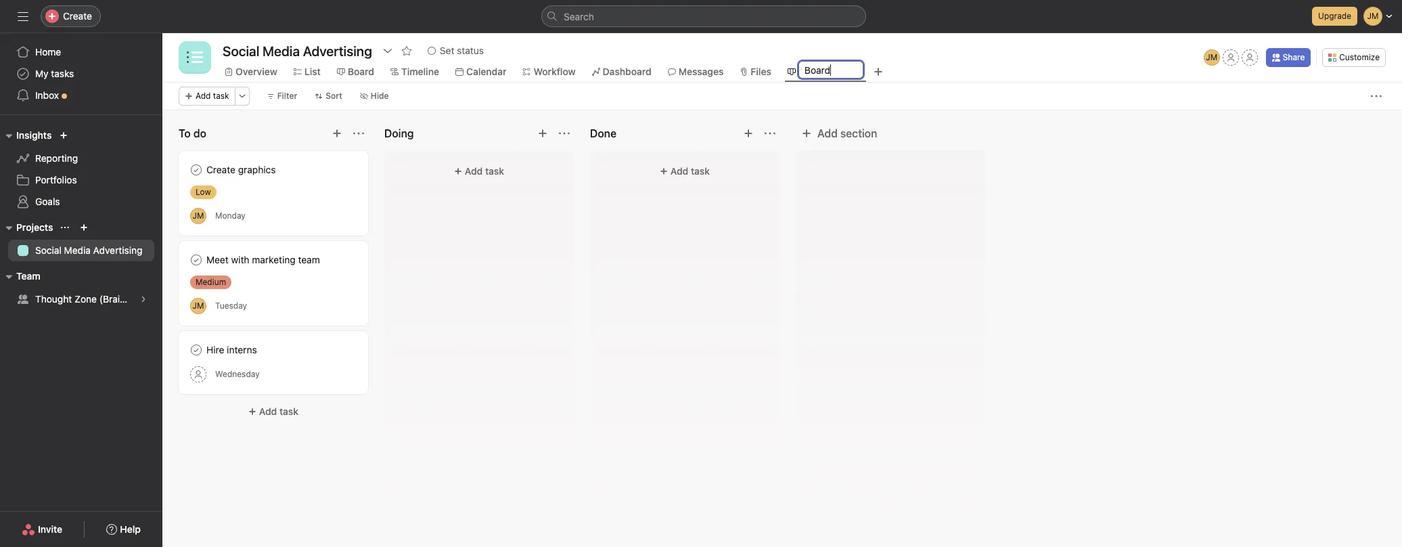 Task type: describe. For each thing, give the bounding box(es) containing it.
workflow
[[534, 66, 576, 77]]

sort button
[[309, 87, 349, 106]]

social media advertising
[[35, 244, 143, 256]]

goals
[[35, 196, 60, 207]]

1 horizontal spatial more actions image
[[1372, 91, 1383, 102]]

advertising
[[93, 244, 143, 256]]

meet with marketing team
[[207, 254, 320, 265]]

help button
[[98, 517, 150, 542]]

more section actions image for doing
[[559, 128, 570, 139]]

0 vertical spatial jm button
[[1204, 49, 1221, 66]]

monday
[[215, 211, 246, 221]]

create for create graphics
[[207, 164, 236, 175]]

jm for meet with marketing team
[[193, 300, 204, 310]]

add task image for to do
[[332, 128, 343, 139]]

insights button
[[0, 127, 52, 144]]

help
[[120, 523, 141, 535]]

my tasks link
[[8, 63, 154, 85]]

team
[[16, 270, 40, 282]]

add inside add section button
[[818, 127, 838, 139]]

board link
[[337, 64, 374, 79]]

workflow link
[[523, 64, 576, 79]]

to do
[[179, 127, 206, 139]]

dashboard
[[603, 66, 652, 77]]

hide button
[[354, 87, 395, 106]]

messages
[[679, 66, 724, 77]]

space)
[[153, 293, 184, 305]]

projects element
[[0, 215, 162, 264]]

add tab image
[[873, 66, 884, 77]]

board
[[348, 66, 374, 77]]

share button
[[1267, 48, 1312, 67]]

share
[[1283, 52, 1306, 62]]

hire
[[207, 344, 224, 355]]

calendar
[[466, 66, 507, 77]]

home link
[[8, 41, 154, 63]]

overview
[[236, 66, 277, 77]]

create graphics
[[207, 164, 276, 175]]

Search tasks, projects, and more text field
[[542, 5, 867, 27]]

hide
[[371, 91, 389, 101]]

projects button
[[0, 219, 53, 236]]

(brainstorm
[[99, 293, 151, 305]]

doing
[[385, 127, 414, 139]]

thought
[[35, 293, 72, 305]]

new image
[[60, 131, 68, 139]]

with
[[231, 254, 250, 265]]

add to starred image
[[401, 45, 412, 56]]

team
[[298, 254, 320, 265]]

wednesday button
[[215, 369, 260, 379]]

customize
[[1340, 52, 1381, 62]]

wednesday
[[215, 369, 260, 379]]

graphics
[[238, 164, 276, 175]]

Completed checkbox
[[188, 162, 204, 178]]

filter
[[277, 91, 297, 101]]

add section button
[[796, 121, 883, 146]]

see details, thought zone (brainstorm space) image
[[139, 295, 148, 303]]

set status
[[440, 45, 484, 56]]

timeline
[[401, 66, 439, 77]]

create button
[[41, 5, 101, 27]]

sort
[[326, 91, 342, 101]]

inbox link
[[8, 85, 154, 106]]

set
[[440, 45, 455, 56]]

invite button
[[13, 517, 71, 542]]

dashboard link
[[592, 64, 652, 79]]

tuesday button
[[215, 301, 247, 311]]

reporting link
[[8, 148, 154, 169]]

show options image
[[382, 45, 393, 56]]

jm for create graphics
[[193, 210, 204, 220]]

my
[[35, 68, 48, 79]]



Task type: vqa. For each thing, say whether or not it's contained in the screenshot.
project.
no



Task type: locate. For each thing, give the bounding box(es) containing it.
list link
[[294, 64, 321, 79]]

completed image left "hire"
[[188, 342, 204, 358]]

more section actions image right add task image
[[559, 128, 570, 139]]

more section actions image for to do
[[353, 128, 364, 139]]

customize button
[[1323, 48, 1387, 67]]

jm
[[1207, 52, 1218, 62], [193, 210, 204, 220], [193, 300, 204, 310]]

files
[[751, 66, 772, 77]]

0 horizontal spatial more actions image
[[238, 92, 246, 100]]

section
[[841, 127, 878, 139]]

zone
[[75, 293, 97, 305]]

team button
[[0, 268, 40, 284]]

calendar link
[[456, 64, 507, 79]]

set status button
[[422, 41, 490, 60]]

completed image for meet
[[188, 252, 204, 268]]

social media advertising link
[[8, 240, 154, 261]]

insights
[[16, 129, 52, 141]]

completed image for hire
[[188, 342, 204, 358]]

interns
[[227, 344, 257, 355]]

1 horizontal spatial add task image
[[743, 128, 754, 139]]

social
[[35, 244, 62, 256]]

add task image left more section actions image
[[743, 128, 754, 139]]

completed image left meet
[[188, 252, 204, 268]]

portfolios
[[35, 174, 77, 186]]

1 horizontal spatial create
[[207, 164, 236, 175]]

None text field
[[799, 61, 864, 79]]

0 vertical spatial jm
[[1207, 52, 1218, 62]]

3 completed image from the top
[[188, 342, 204, 358]]

meet
[[207, 254, 229, 265]]

thought zone (brainstorm space) link
[[8, 288, 184, 310]]

create
[[63, 10, 92, 22], [207, 164, 236, 175]]

done
[[590, 127, 617, 139]]

1 completed checkbox from the top
[[188, 252, 204, 268]]

0 horizontal spatial add task image
[[332, 128, 343, 139]]

upgrade
[[1319, 11, 1352, 21]]

goals link
[[8, 191, 154, 213]]

2 vertical spatial jm button
[[190, 298, 207, 314]]

completed checkbox for meet
[[188, 252, 204, 268]]

more actions image down "customize"
[[1372, 91, 1383, 102]]

completed checkbox left meet
[[188, 252, 204, 268]]

2 more section actions image from the left
[[559, 128, 570, 139]]

low
[[196, 187, 211, 197]]

1 horizontal spatial more section actions image
[[559, 128, 570, 139]]

timeline link
[[391, 64, 439, 79]]

None text field
[[219, 39, 376, 63]]

home
[[35, 46, 61, 58]]

thought zone (brainstorm space)
[[35, 293, 184, 305]]

create for create
[[63, 10, 92, 22]]

1 vertical spatial completed checkbox
[[188, 342, 204, 358]]

tasks
[[51, 68, 74, 79]]

add
[[196, 91, 211, 101], [818, 127, 838, 139], [465, 165, 483, 177], [671, 165, 689, 177], [259, 406, 277, 417]]

invite
[[38, 523, 62, 535]]

more section actions image down hide dropdown button
[[353, 128, 364, 139]]

insights element
[[0, 123, 162, 215]]

more actions image down overview link
[[238, 92, 246, 100]]

1 vertical spatial jm
[[193, 210, 204, 220]]

medium
[[196, 277, 226, 287]]

jm button for create graphics
[[190, 208, 207, 224]]

2 completed checkbox from the top
[[188, 342, 204, 358]]

0 horizontal spatial more section actions image
[[353, 128, 364, 139]]

0 horizontal spatial create
[[63, 10, 92, 22]]

jm button for meet with marketing team
[[190, 298, 207, 314]]

create inside dropdown button
[[63, 10, 92, 22]]

1 vertical spatial completed image
[[188, 252, 204, 268]]

monday button
[[215, 211, 246, 221]]

1 completed image from the top
[[188, 162, 204, 178]]

add task image
[[538, 128, 548, 139]]

0 vertical spatial completed image
[[188, 162, 204, 178]]

hire interns
[[207, 344, 257, 355]]

Completed checkbox
[[188, 252, 204, 268], [188, 342, 204, 358]]

upgrade button
[[1313, 7, 1358, 26]]

hide sidebar image
[[18, 11, 28, 22]]

completed image for create
[[188, 162, 204, 178]]

2 completed image from the top
[[188, 252, 204, 268]]

2 vertical spatial jm
[[193, 300, 204, 310]]

completed image
[[188, 162, 204, 178], [188, 252, 204, 268], [188, 342, 204, 358]]

media
[[64, 244, 91, 256]]

add task image for done
[[743, 128, 754, 139]]

create right completed option at the left top of the page
[[207, 164, 236, 175]]

completed checkbox for hire
[[188, 342, 204, 358]]

overview link
[[225, 64, 277, 79]]

0 vertical spatial create
[[63, 10, 92, 22]]

show options, current sort, top image
[[61, 223, 69, 232]]

filter button
[[260, 87, 304, 106]]

add section
[[818, 127, 878, 139]]

0 vertical spatial completed checkbox
[[188, 252, 204, 268]]

list image
[[187, 49, 203, 66]]

add task image down sort
[[332, 128, 343, 139]]

reporting
[[35, 152, 78, 164]]

add task button
[[179, 87, 235, 106], [393, 159, 566, 183], [599, 159, 772, 183], [179, 399, 368, 424]]

messages link
[[668, 64, 724, 79]]

1 add task image from the left
[[332, 128, 343, 139]]

jm button
[[1204, 49, 1221, 66], [190, 208, 207, 224], [190, 298, 207, 314]]

my tasks
[[35, 68, 74, 79]]

global element
[[0, 33, 162, 114]]

completed checkbox left "hire"
[[188, 342, 204, 358]]

status
[[457, 45, 484, 56]]

more actions image
[[1372, 91, 1383, 102], [238, 92, 246, 100]]

2 vertical spatial completed image
[[188, 342, 204, 358]]

completed image up low
[[188, 162, 204, 178]]

1 vertical spatial jm button
[[190, 208, 207, 224]]

marketing
[[252, 254, 296, 265]]

new project or portfolio image
[[80, 223, 88, 232]]

create up 'home' link
[[63, 10, 92, 22]]

more section actions image
[[353, 128, 364, 139], [559, 128, 570, 139]]

add task image
[[332, 128, 343, 139], [743, 128, 754, 139]]

more section actions image
[[765, 128, 776, 139]]

list
[[305, 66, 321, 77]]

inbox
[[35, 89, 59, 101]]

teams element
[[0, 264, 184, 313]]

portfolios link
[[8, 169, 154, 191]]

add task
[[196, 91, 229, 101], [465, 165, 504, 177], [671, 165, 710, 177], [259, 406, 299, 417]]

1 vertical spatial create
[[207, 164, 236, 175]]

projects
[[16, 221, 53, 233]]

files link
[[740, 64, 772, 79]]

tuesday
[[215, 301, 247, 311]]

1 more section actions image from the left
[[353, 128, 364, 139]]

2 add task image from the left
[[743, 128, 754, 139]]



